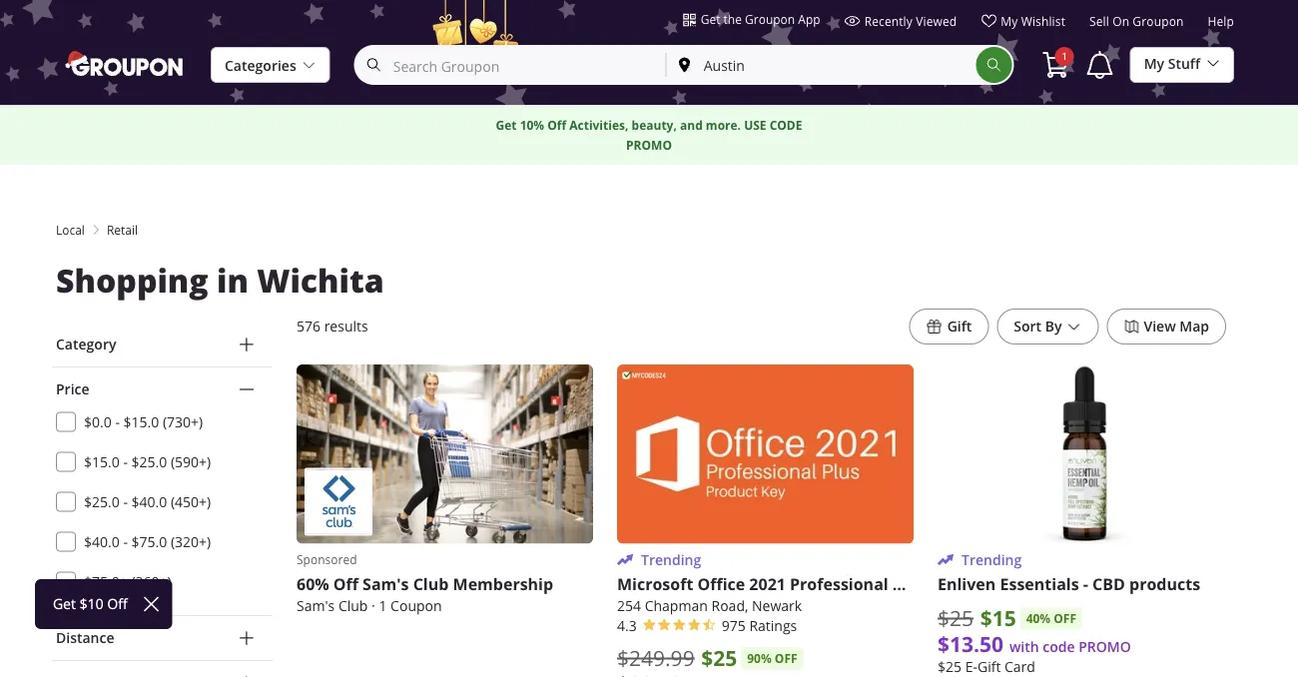 Task type: locate. For each thing, give the bounding box(es) containing it.
1 vertical spatial off
[[334, 573, 359, 595]]

$25.0
[[131, 453, 167, 471], [84, 493, 120, 511]]

1 vertical spatial off
[[775, 651, 798, 667]]

retail
[[107, 222, 138, 238]]

$15.0 down the price dropdown button at bottom left
[[123, 413, 159, 431]]

1 horizontal spatial 1
[[1062, 49, 1068, 63]]

club up coupon
[[413, 573, 449, 595]]

gift left the sort in the right top of the page
[[948, 317, 972, 336]]

- inside the enliven essentials - cbd products $25 $15 40% off $13.50 with code promo $25 e-gift card
[[1084, 573, 1089, 595]]

with
[[1010, 638, 1040, 656]]

groupon inside button
[[745, 11, 796, 27]]

1 trending from the left
[[641, 551, 702, 569]]

app
[[799, 11, 821, 27]]

newark
[[752, 597, 802, 615]]

promo down beauty,
[[627, 137, 672, 154]]

get the groupon app button
[[683, 10, 821, 28]]

$40.0 - $75.0 (320+)
[[84, 533, 211, 551]]

off right 90% at the right
[[775, 651, 798, 667]]

1 horizontal spatial my
[[1145, 54, 1165, 73]]

my left wishlist
[[1001, 13, 1019, 29]]

1 horizontal spatial off
[[548, 117, 567, 134]]

0 horizontal spatial trending
[[641, 551, 702, 569]]

club
[[413, 573, 449, 595], [339, 597, 368, 615]]

get
[[701, 11, 721, 27], [496, 117, 517, 134]]

0 horizontal spatial $25.0
[[84, 493, 120, 511]]

trending for microsoft office 2021 professional plus
[[641, 551, 702, 569]]

trending
[[641, 551, 702, 569], [962, 551, 1022, 569]]

cbd
[[1093, 573, 1126, 595]]

975
[[722, 617, 746, 635]]

0 vertical spatial $15.0
[[123, 413, 159, 431]]

my inside button
[[1145, 54, 1165, 73]]

(320+)
[[171, 533, 211, 551]]

$25 down '975'
[[702, 644, 738, 673]]

essentials
[[1001, 573, 1080, 595]]

promo right code
[[1079, 638, 1132, 656]]

0 horizontal spatial promo
[[627, 137, 672, 154]]

plus
[[893, 573, 926, 595]]

576 results
[[297, 317, 368, 336]]

gift inside button
[[948, 317, 972, 336]]

sam's up ·
[[363, 573, 409, 595]]

sell on groupon
[[1090, 13, 1184, 29]]

1 horizontal spatial off
[[1054, 611, 1077, 628]]

$249.99 $25 90% off
[[617, 644, 798, 673]]

code
[[1043, 638, 1076, 656]]

0 vertical spatial 1
[[1062, 49, 1068, 63]]

off inside "sponsored 60% off sam's club membership sam's club    ·    1 coupon"
[[334, 573, 359, 595]]

0 vertical spatial $40.0
[[131, 493, 167, 511]]

(730+)
[[163, 413, 203, 431]]

off inside get 10% off activities, beauty, and more. use code promo
[[548, 117, 567, 134]]

recently viewed
[[865, 13, 957, 29]]

$75.0+ (260+)
[[84, 573, 172, 591]]

$25.0 up $25.0 - $40.0 (450+)
[[131, 453, 167, 471]]

40%
[[1027, 611, 1051, 628]]

sam's
[[363, 573, 409, 595], [297, 597, 335, 615]]

e-
[[966, 657, 978, 676]]

0 horizontal spatial $40.0
[[84, 533, 120, 551]]

975 ratings
[[722, 617, 798, 635]]

products
[[1130, 573, 1201, 595]]

1 horizontal spatial club
[[413, 573, 449, 595]]

0 horizontal spatial my
[[1001, 13, 1019, 29]]

0 horizontal spatial groupon
[[745, 11, 796, 27]]

2 trending from the left
[[962, 551, 1022, 569]]

my
[[1001, 13, 1019, 29], [1145, 54, 1165, 73]]

off down sponsored
[[334, 573, 359, 595]]

club left ·
[[339, 597, 368, 615]]

recently viewed link
[[845, 13, 957, 37]]

1 vertical spatial gift
[[978, 657, 1002, 676]]

1 vertical spatial get
[[496, 117, 517, 134]]

local
[[56, 222, 85, 238]]

1 horizontal spatial get
[[701, 11, 721, 27]]

1 vertical spatial $25.0
[[84, 493, 120, 511]]

off right 10%
[[548, 117, 567, 134]]

breadcrumbs element
[[52, 221, 1247, 239]]

0 vertical spatial get
[[701, 11, 721, 27]]

- for $40.0
[[123, 533, 128, 551]]

trending up microsoft
[[641, 551, 702, 569]]

groupon image
[[64, 49, 187, 77]]

1
[[1062, 49, 1068, 63], [379, 597, 387, 615]]

0 vertical spatial promo
[[627, 137, 672, 154]]

help link
[[1208, 13, 1235, 37]]

results
[[324, 317, 368, 336]]

road,
[[712, 597, 749, 615]]

1 horizontal spatial trending
[[962, 551, 1022, 569]]

1 left the notifications inbox image
[[1062, 49, 1068, 63]]

1 vertical spatial $15.0
[[84, 453, 120, 471]]

- for $0.0
[[115, 413, 120, 431]]

beauty,
[[632, 117, 677, 134]]

0 vertical spatial off
[[1054, 611, 1077, 628]]

0 horizontal spatial get
[[496, 117, 517, 134]]

- left cbd
[[1084, 573, 1089, 595]]

my for my stuff
[[1145, 54, 1165, 73]]

off right 40%
[[1054, 611, 1077, 628]]

off for 60%
[[334, 573, 359, 595]]

0 vertical spatial off
[[548, 117, 567, 134]]

0 horizontal spatial 1
[[379, 597, 387, 615]]

(450+)
[[171, 493, 211, 511]]

0 vertical spatial gift
[[948, 317, 972, 336]]

sort by
[[1014, 317, 1063, 336]]

more.
[[706, 117, 741, 134]]

trending up enliven
[[962, 551, 1022, 569]]

1 horizontal spatial gift
[[978, 657, 1002, 676]]

- right $0.0
[[115, 413, 120, 431]]

1 right ·
[[379, 597, 387, 615]]

$15
[[981, 604, 1017, 633]]

$15.0
[[123, 413, 159, 431], [84, 453, 120, 471]]

1 inside "sponsored 60% off sam's club membership sam's club    ·    1 coupon"
[[379, 597, 387, 615]]

in
[[217, 259, 249, 302]]

1 horizontal spatial sam's
[[363, 573, 409, 595]]

get inside button
[[701, 11, 721, 27]]

microsoft office 2021 professional plus 254 chapman road, newark
[[617, 573, 926, 615]]

my stuff
[[1145, 54, 1201, 73]]

$40.0 up the $75.0
[[131, 493, 167, 511]]

0 horizontal spatial club
[[339, 597, 368, 615]]

- down $15.0 - $25.0 (590+)
[[123, 493, 128, 511]]

recently
[[865, 13, 913, 29]]

1 horizontal spatial promo
[[1079, 638, 1132, 656]]

off inside $249.99 $25 90% off
[[775, 651, 798, 667]]

0 vertical spatial my
[[1001, 13, 1019, 29]]

1 horizontal spatial groupon
[[1133, 13, 1184, 29]]

promo
[[627, 137, 672, 154], [1079, 638, 1132, 656]]

0 horizontal spatial sam's
[[297, 597, 335, 615]]

- down $0.0 - $15.0 (730+)
[[123, 453, 128, 471]]

Search Groupon search field
[[356, 47, 666, 83]]

1 vertical spatial 1
[[379, 597, 387, 615]]

0 horizontal spatial gift
[[948, 317, 972, 336]]

0 horizontal spatial off
[[334, 573, 359, 595]]

1 vertical spatial club
[[339, 597, 368, 615]]

1 vertical spatial my
[[1145, 54, 1165, 73]]

my left stuff
[[1145, 54, 1165, 73]]

sort
[[1014, 317, 1042, 336]]

2021
[[750, 573, 786, 595]]

trending for enliven essentials - cbd products
[[962, 551, 1022, 569]]

get left 10%
[[496, 117, 517, 134]]

stuff
[[1169, 54, 1201, 73]]

-
[[115, 413, 120, 431], [123, 453, 128, 471], [123, 493, 128, 511], [123, 533, 128, 551], [1084, 573, 1089, 595]]

- left the $75.0
[[123, 533, 128, 551]]

gift
[[948, 317, 972, 336], [978, 657, 1002, 676]]

groupon right the at the top right of page
[[745, 11, 796, 27]]

promo inside get 10% off activities, beauty, and more. use code promo
[[627, 137, 672, 154]]

groupon right on
[[1133, 13, 1184, 29]]

off
[[548, 117, 567, 134], [334, 573, 359, 595]]

$25 left the e-
[[938, 657, 962, 676]]

1 vertical spatial sam's
[[297, 597, 335, 615]]

$40.0 up the $75.0+
[[84, 533, 120, 551]]

$15.0 down $0.0
[[84, 453, 120, 471]]

1 vertical spatial $40.0
[[84, 533, 120, 551]]

groupon for the
[[745, 11, 796, 27]]

groupon
[[745, 11, 796, 27], [1133, 13, 1184, 29]]

sam's down 60%
[[297, 597, 335, 615]]

$25.0 down $15.0 - $25.0 (590+)
[[84, 493, 120, 511]]

0 horizontal spatial off
[[775, 651, 798, 667]]

$25.0 - $40.0 (450+)
[[84, 493, 211, 511]]

groupon for on
[[1133, 13, 1184, 29]]

1 horizontal spatial $15.0
[[123, 413, 159, 431]]

get left the at the top right of page
[[701, 11, 721, 27]]

1 vertical spatial promo
[[1079, 638, 1132, 656]]

get inside get 10% off activities, beauty, and more. use code promo
[[496, 117, 517, 134]]

view map
[[1145, 317, 1210, 336]]

ratings
[[750, 617, 798, 635]]

0 vertical spatial $25.0
[[131, 453, 167, 471]]

gift left the 'card'
[[978, 657, 1002, 676]]



Task type: vqa. For each thing, say whether or not it's contained in the screenshot.
list box
no



Task type: describe. For each thing, give the bounding box(es) containing it.
90%
[[748, 651, 772, 667]]

price list
[[56, 410, 273, 599]]

office
[[698, 573, 746, 595]]

- for $15.0
[[123, 453, 128, 471]]

view map button
[[1108, 309, 1227, 345]]

1 horizontal spatial $25.0
[[131, 453, 167, 471]]

shopping in wichita
[[56, 259, 384, 302]]

254
[[617, 597, 641, 615]]

$0.0
[[84, 413, 112, 431]]

my stuff button
[[1131, 46, 1235, 83]]

distance
[[56, 629, 114, 647]]

gift button
[[910, 309, 989, 345]]

off for 10%
[[548, 117, 567, 134]]

(260+)
[[131, 573, 172, 591]]

by
[[1046, 317, 1063, 336]]

enliven essentials - cbd products $25 $15 40% off $13.50 with code promo $25 e-gift card
[[938, 573, 1201, 676]]

get the groupon app
[[701, 11, 821, 27]]

shopping
[[56, 259, 209, 302]]

$75.0+
[[84, 573, 128, 591]]

promo inside the enliven essentials - cbd products $25 $15 40% off $13.50 with code promo $25 e-gift card
[[1079, 638, 1132, 656]]

sell
[[1090, 13, 1110, 29]]

and
[[680, 117, 703, 134]]

Search Groupon search field
[[354, 45, 1015, 85]]

Austin search field
[[667, 47, 977, 83]]

0 vertical spatial club
[[413, 573, 449, 595]]

4.3
[[617, 617, 637, 635]]

$25 down enliven
[[938, 605, 974, 633]]

search element
[[977, 47, 1013, 83]]

$13.50
[[938, 630, 1004, 658]]

sponsored
[[297, 552, 357, 568]]

price
[[56, 380, 89, 399]]

card
[[1005, 657, 1036, 676]]

1 link
[[1041, 47, 1075, 83]]

576
[[297, 317, 321, 336]]

use
[[745, 117, 767, 134]]

60%
[[297, 573, 329, 595]]

microsoft
[[617, 573, 694, 595]]

$0.0 - $15.0 (730+)
[[84, 413, 203, 431]]

gift inside the enliven essentials - cbd products $25 $15 40% off $13.50 with code promo $25 e-gift card
[[978, 657, 1002, 676]]

wichita
[[257, 259, 384, 302]]

code
[[770, 117, 803, 134]]

off inside the enliven essentials - cbd products $25 $15 40% off $13.50 with code promo $25 e-gift card
[[1054, 611, 1077, 628]]

sell on groupon link
[[1090, 13, 1184, 37]]

chapman
[[645, 597, 708, 615]]

category
[[56, 335, 116, 354]]

map
[[1180, 317, 1210, 336]]

sponsored 60% off sam's club membership sam's club    ·    1 coupon
[[297, 552, 554, 615]]

price button
[[52, 368, 273, 412]]

$75.0
[[131, 533, 167, 551]]

·
[[372, 597, 375, 615]]

categories button
[[211, 47, 330, 84]]

local link
[[56, 221, 85, 239]]

notifications inbox image
[[1085, 49, 1117, 81]]

wishlist
[[1022, 13, 1066, 29]]

(590+)
[[171, 453, 211, 471]]

category button
[[52, 323, 273, 367]]

get for get 10% off activities, beauty, and more. use code promo
[[496, 117, 517, 134]]

view
[[1145, 317, 1177, 336]]

$249.99
[[617, 645, 695, 672]]

distance button
[[52, 616, 273, 660]]

on
[[1113, 13, 1130, 29]]

viewed
[[916, 13, 957, 29]]

0 vertical spatial sam's
[[363, 573, 409, 595]]

the
[[724, 11, 742, 27]]

search image
[[987, 57, 1003, 73]]

categories
[[225, 56, 296, 75]]

my wishlist
[[1001, 13, 1066, 29]]

$15.0 - $25.0 (590+)
[[84, 453, 211, 471]]

1 unread items element
[[1056, 47, 1075, 66]]

0 horizontal spatial $15.0
[[84, 453, 120, 471]]

activities,
[[570, 117, 629, 134]]

coupon
[[391, 597, 442, 615]]

my wishlist link
[[981, 13, 1066, 37]]

membership
[[453, 573, 554, 595]]

get 10% off activities, beauty, and more. use code promo
[[496, 117, 803, 154]]

professional
[[790, 573, 889, 595]]

10%
[[520, 117, 545, 134]]

enliven
[[938, 573, 996, 595]]

sort by button
[[997, 309, 1100, 345]]

my for my wishlist
[[1001, 13, 1019, 29]]

- for $25.0
[[123, 493, 128, 511]]

1 horizontal spatial $40.0
[[131, 493, 167, 511]]

help
[[1208, 13, 1235, 29]]

get for get the groupon app
[[701, 11, 721, 27]]

1 inside 'element'
[[1062, 49, 1068, 63]]



